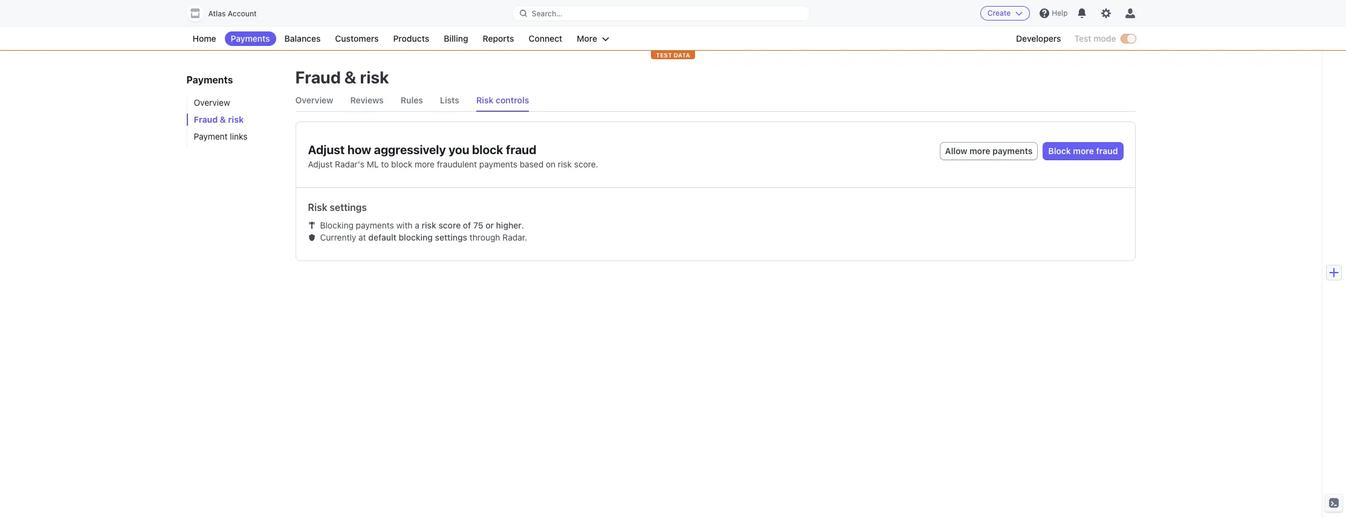 Task type: vqa. For each thing, say whether or not it's contained in the screenshot.
Manage shortcuts icon
no



Task type: describe. For each thing, give the bounding box(es) containing it.
.
[[522, 220, 524, 230]]

search…
[[532, 9, 562, 18]]

risk controls
[[476, 95, 529, 105]]

0 vertical spatial block
[[472, 143, 503, 157]]

to
[[381, 159, 389, 169]]

blocking
[[399, 232, 433, 242]]

more button
[[571, 31, 615, 46]]

0 horizontal spatial fraud & risk
[[194, 114, 244, 125]]

payments inside adjust how aggressively you block fraud adjust radar's ml to block more fraudulent payments based on risk score.
[[479, 159, 517, 169]]

0 vertical spatial fraud & risk
[[295, 67, 389, 87]]

0 vertical spatial payments
[[231, 33, 270, 44]]

atlas account button
[[186, 5, 269, 22]]

risk for risk settings
[[308, 202, 327, 213]]

reviews
[[350, 95, 384, 105]]

allow
[[945, 146, 967, 156]]

score.
[[574, 159, 598, 169]]

risk up reviews
[[360, 67, 389, 87]]

aggressively
[[374, 143, 446, 157]]

at
[[359, 232, 366, 242]]

billing link
[[438, 31, 474, 46]]

Search… search field
[[512, 6, 809, 21]]

data
[[674, 51, 690, 59]]

risk inside adjust how aggressively you block fraud adjust radar's ml to block more fraudulent payments based on risk score.
[[558, 159, 572, 169]]

0 vertical spatial fraud
[[295, 67, 341, 87]]

75
[[473, 220, 483, 230]]

test
[[1074, 33, 1091, 44]]

payment
[[194, 131, 228, 141]]

controls
[[496, 95, 529, 105]]

mode
[[1094, 33, 1116, 44]]

products link
[[387, 31, 435, 46]]

home link
[[186, 31, 222, 46]]

fraud inside adjust how aggressively you block fraud adjust radar's ml to block more fraudulent payments based on risk score.
[[506, 143, 536, 157]]

adjust how aggressively you block fraud adjust radar's ml to block more fraudulent payments based on risk score.
[[308, 143, 598, 169]]

notifications image
[[1077, 8, 1087, 18]]

risk right a
[[422, 220, 436, 230]]

block more fraud
[[1048, 146, 1118, 156]]

Search… text field
[[512, 6, 809, 21]]

more
[[577, 33, 597, 44]]

more for payments
[[970, 146, 990, 156]]

2 vertical spatial payments
[[356, 220, 394, 230]]

blocking
[[320, 220, 354, 230]]

help
[[1052, 8, 1068, 18]]

help button
[[1035, 4, 1073, 23]]

test mode
[[1074, 33, 1116, 44]]

more inside adjust how aggressively you block fraud adjust radar's ml to block more fraudulent payments based on risk score.
[[415, 159, 435, 169]]

1 vertical spatial block
[[391, 159, 412, 169]]

1 vertical spatial payments
[[186, 74, 233, 85]]

with
[[396, 220, 413, 230]]

a
[[415, 220, 419, 230]]

1 vertical spatial &
[[220, 114, 226, 125]]

payments link
[[225, 31, 276, 46]]

allow more payments
[[945, 146, 1033, 156]]

block
[[1048, 146, 1071, 156]]

rules
[[401, 95, 423, 105]]

connect link
[[523, 31, 568, 46]]

overview for payments
[[194, 97, 230, 108]]



Task type: locate. For each thing, give the bounding box(es) containing it.
risk right on
[[558, 159, 572, 169]]

overview up fraud & risk link
[[194, 97, 230, 108]]

1 adjust from the top
[[308, 143, 345, 157]]

currently at default blocking settings through radar.
[[320, 232, 527, 242]]

payments down home link at the left top
[[186, 74, 233, 85]]

developers
[[1016, 33, 1061, 44]]

based
[[520, 159, 544, 169]]

higher
[[496, 220, 522, 230]]

payments
[[231, 33, 270, 44], [186, 74, 233, 85]]

reports
[[483, 33, 514, 44]]

1 horizontal spatial settings
[[435, 232, 467, 242]]

adjust
[[308, 143, 345, 157], [308, 159, 333, 169]]

payments left based
[[479, 159, 517, 169]]

radar.
[[502, 232, 527, 242]]

block right you
[[472, 143, 503, 157]]

fraud
[[506, 143, 536, 157], [1096, 146, 1118, 156]]

settings up blocking
[[330, 202, 367, 213]]

1 horizontal spatial overview link
[[295, 89, 333, 111]]

default
[[368, 232, 396, 242]]

tab list containing overview
[[295, 89, 1136, 112]]

score
[[439, 220, 461, 230]]

& up payment links
[[220, 114, 226, 125]]

0 horizontal spatial overview link
[[186, 97, 283, 109]]

links
[[230, 131, 247, 141]]

adjust up radar's
[[308, 143, 345, 157]]

payments down account
[[231, 33, 270, 44]]

1 horizontal spatial fraud & risk
[[295, 67, 389, 87]]

0 vertical spatial &
[[344, 67, 356, 87]]

payment links
[[194, 131, 247, 141]]

overview
[[295, 95, 333, 105], [194, 97, 230, 108]]

0 horizontal spatial fraud
[[194, 114, 218, 125]]

rules link
[[401, 89, 423, 111]]

blocking payments with a risk score of 75 or higher .
[[320, 220, 524, 230]]

billing
[[444, 33, 468, 44]]

payment links link
[[186, 131, 283, 143]]

0 vertical spatial risk
[[476, 95, 494, 105]]

fraud & risk link
[[186, 114, 283, 126]]

2 horizontal spatial payments
[[993, 146, 1033, 156]]

0 vertical spatial adjust
[[308, 143, 345, 157]]

risk controls link
[[476, 89, 529, 111]]

fraud up payment
[[194, 114, 218, 125]]

reports link
[[477, 31, 520, 46]]

customers
[[335, 33, 379, 44]]

products
[[393, 33, 429, 44]]

through
[[470, 232, 500, 242]]

overview link inside tab list
[[295, 89, 333, 111]]

lists
[[440, 95, 459, 105]]

block more fraud button
[[1044, 143, 1123, 160]]

1 vertical spatial settings
[[435, 232, 467, 242]]

1 horizontal spatial more
[[970, 146, 990, 156]]

overview inside tab list
[[295, 95, 333, 105]]

create button
[[980, 6, 1030, 21]]

overview link
[[295, 89, 333, 111], [186, 97, 283, 109]]

fraud & risk up payment links
[[194, 114, 244, 125]]

reviews link
[[350, 89, 384, 111]]

settings
[[330, 202, 367, 213], [435, 232, 467, 242]]

risk
[[360, 67, 389, 87], [228, 114, 244, 125], [558, 159, 572, 169], [422, 220, 436, 230]]

fraud up based
[[506, 143, 536, 157]]

more right block
[[1073, 146, 1094, 156]]

risk left controls on the left top of the page
[[476, 95, 494, 105]]

2 horizontal spatial more
[[1073, 146, 1094, 156]]

0 horizontal spatial more
[[415, 159, 435, 169]]

fraud
[[295, 67, 341, 87], [194, 114, 218, 125]]

1 vertical spatial payments
[[479, 159, 517, 169]]

risk settings
[[308, 202, 367, 213]]

fraud inside block more fraud button
[[1096, 146, 1118, 156]]

fraud & risk up reviews
[[295, 67, 389, 87]]

payments
[[993, 146, 1033, 156], [479, 159, 517, 169], [356, 220, 394, 230]]

block down 'aggressively'
[[391, 159, 412, 169]]

balances link
[[278, 31, 327, 46]]

1 vertical spatial adjust
[[308, 159, 333, 169]]

overview left reviews
[[295, 95, 333, 105]]

1 vertical spatial risk
[[308, 202, 327, 213]]

risk inside 'risk controls' link
[[476, 95, 494, 105]]

2 adjust from the top
[[308, 159, 333, 169]]

1 horizontal spatial overview
[[295, 95, 333, 105]]

0 horizontal spatial payments
[[356, 220, 394, 230]]

more right the allow
[[970, 146, 990, 156]]

risk for risk controls
[[476, 95, 494, 105]]

more
[[970, 146, 990, 156], [1073, 146, 1094, 156], [415, 159, 435, 169]]

or
[[486, 220, 494, 230]]

0 horizontal spatial &
[[220, 114, 226, 125]]

account
[[228, 9, 257, 18]]

0 horizontal spatial block
[[391, 159, 412, 169]]

more down 'aggressively'
[[415, 159, 435, 169]]

0 horizontal spatial fraud
[[506, 143, 536, 157]]

adjust left radar's
[[308, 159, 333, 169]]

fraud & risk
[[295, 67, 389, 87], [194, 114, 244, 125]]

1 vertical spatial fraud & risk
[[194, 114, 244, 125]]

home
[[193, 33, 216, 44]]

payments up default on the left top of the page
[[356, 220, 394, 230]]

atlas account
[[208, 9, 257, 18]]

risk up blocking
[[308, 202, 327, 213]]

fraud right block
[[1096, 146, 1118, 156]]

test
[[656, 51, 672, 59]]

0 vertical spatial settings
[[330, 202, 367, 213]]

1 horizontal spatial &
[[344, 67, 356, 87]]

more for fraud
[[1073, 146, 1094, 156]]

0 vertical spatial payments
[[993, 146, 1033, 156]]

tab list
[[295, 89, 1136, 112]]

1 horizontal spatial block
[[472, 143, 503, 157]]

ml
[[367, 159, 379, 169]]

settings down the score
[[435, 232, 467, 242]]

overview link for payments
[[186, 97, 283, 109]]

currently
[[320, 232, 356, 242]]

fraud down the balances "link"
[[295, 67, 341, 87]]

&
[[344, 67, 356, 87], [220, 114, 226, 125]]

balances
[[284, 33, 321, 44]]

connect
[[529, 33, 562, 44]]

overview for fraud & risk
[[295, 95, 333, 105]]

create
[[988, 8, 1011, 18]]

test data
[[656, 51, 690, 59]]

you
[[449, 143, 469, 157]]

fraudulent
[[437, 159, 477, 169]]

atlas
[[208, 9, 226, 18]]

on
[[546, 159, 556, 169]]

block
[[472, 143, 503, 157], [391, 159, 412, 169]]

customers link
[[329, 31, 385, 46]]

payments inside button
[[993, 146, 1033, 156]]

allow more payments button
[[940, 143, 1038, 160]]

risk up links
[[228, 114, 244, 125]]

developers link
[[1010, 31, 1067, 46]]

1 horizontal spatial payments
[[479, 159, 517, 169]]

how
[[347, 143, 371, 157]]

0 horizontal spatial overview
[[194, 97, 230, 108]]

risk
[[476, 95, 494, 105], [308, 202, 327, 213]]

0 horizontal spatial risk
[[308, 202, 327, 213]]

1 horizontal spatial risk
[[476, 95, 494, 105]]

overview link for fraud & risk
[[295, 89, 333, 111]]

1 horizontal spatial fraud
[[1096, 146, 1118, 156]]

overview link left reviews link
[[295, 89, 333, 111]]

of
[[463, 220, 471, 230]]

overview link up fraud & risk link
[[186, 97, 283, 109]]

& up reviews
[[344, 67, 356, 87]]

lists link
[[440, 89, 459, 111]]

1 vertical spatial fraud
[[194, 114, 218, 125]]

1 horizontal spatial fraud
[[295, 67, 341, 87]]

0 horizontal spatial settings
[[330, 202, 367, 213]]

payments left block
[[993, 146, 1033, 156]]

radar's
[[335, 159, 364, 169]]



